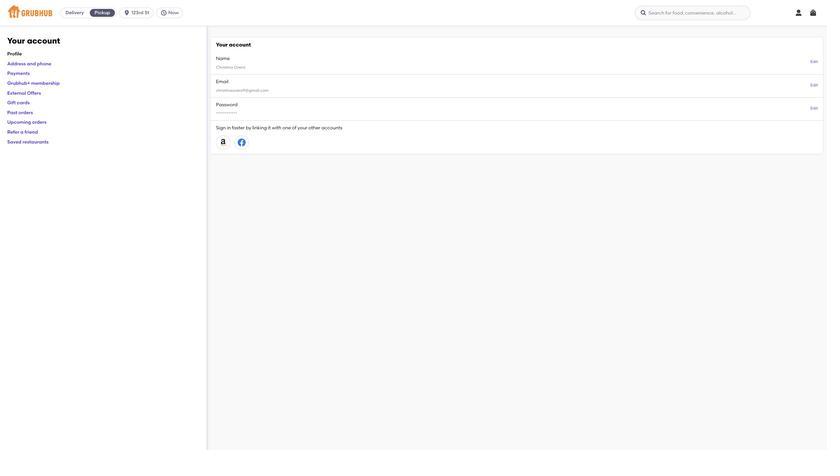 Task type: locate. For each thing, give the bounding box(es) containing it.
refer a friend link
[[7, 130, 38, 135]]

edit for password
[[811, 106, 819, 111]]

payments link
[[7, 71, 30, 76]]

0 horizontal spatial your
[[7, 36, 25, 46]]

your
[[298, 125, 308, 131]]

0 vertical spatial orders
[[18, 110, 33, 116]]

now
[[169, 10, 179, 16]]

0 vertical spatial edit button
[[811, 59, 819, 65]]

faster
[[232, 125, 245, 131]]

1 horizontal spatial your account
[[216, 42, 251, 48]]

edit for email
[[811, 83, 819, 87]]

of
[[292, 125, 297, 131]]

christina overa
[[216, 65, 246, 70]]

edit button for email
[[811, 83, 819, 88]]

1 svg image from the left
[[161, 10, 167, 16]]

1 horizontal spatial your
[[216, 42, 228, 48]]

grubhub+
[[7, 81, 30, 86]]

upcoming
[[7, 120, 31, 125]]

0 horizontal spatial account
[[27, 36, 60, 46]]

0 horizontal spatial svg image
[[161, 10, 167, 16]]

2 vertical spatial edit button
[[811, 106, 819, 111]]

1 edit from the top
[[811, 60, 819, 64]]

1 vertical spatial edit
[[811, 83, 819, 87]]

login with amazon image
[[220, 139, 227, 147]]

1 horizontal spatial svg image
[[641, 10, 648, 16]]

profile link
[[7, 51, 22, 57]]

account up 'name'
[[229, 42, 251, 48]]

svg image inside the now "button"
[[161, 10, 167, 16]]

past orders
[[7, 110, 33, 116]]

************
[[216, 111, 238, 116]]

by
[[246, 125, 252, 131]]

it
[[268, 125, 271, 131]]

orders for past orders
[[18, 110, 33, 116]]

0 vertical spatial edit
[[811, 60, 819, 64]]

edit button
[[811, 59, 819, 65], [811, 83, 819, 88], [811, 106, 819, 111]]

orders up upcoming orders
[[18, 110, 33, 116]]

sign in faster by linking it with one of your other accounts
[[216, 125, 343, 131]]

3 edit from the top
[[811, 106, 819, 111]]

2 vertical spatial edit
[[811, 106, 819, 111]]

edit for name
[[811, 60, 819, 64]]

address
[[7, 61, 26, 67]]

1 horizontal spatial account
[[229, 42, 251, 48]]

2 edit button from the top
[[811, 83, 819, 88]]

your
[[7, 36, 25, 46], [216, 42, 228, 48]]

pickup button
[[89, 8, 116, 18]]

linking
[[253, 125, 267, 131]]

external offers
[[7, 90, 41, 96]]

christina
[[216, 65, 233, 70]]

3 edit button from the top
[[811, 106, 819, 111]]

account
[[27, 36, 60, 46], [229, 42, 251, 48]]

Search for food, convenience, alcohol... search field
[[636, 6, 751, 20]]

1 edit button from the top
[[811, 59, 819, 65]]

123rd st button
[[119, 8, 156, 18]]

past
[[7, 110, 17, 116]]

account up the phone
[[27, 36, 60, 46]]

address and phone link
[[7, 61, 51, 67]]

edit button for name
[[811, 59, 819, 65]]

orders
[[18, 110, 33, 116], [32, 120, 47, 125]]

past orders link
[[7, 110, 33, 116]]

your up profile link
[[7, 36, 25, 46]]

123rd st
[[132, 10, 149, 16]]

your account up 'and'
[[7, 36, 60, 46]]

2 edit from the top
[[811, 83, 819, 87]]

cards
[[17, 100, 30, 106]]

your account inside your account form
[[216, 42, 251, 48]]

svg image
[[161, 10, 167, 16], [641, 10, 648, 16]]

0 horizontal spatial svg image
[[124, 10, 130, 16]]

1 vertical spatial orders
[[32, 120, 47, 125]]

friend
[[25, 130, 38, 135]]

login with facebook image
[[238, 139, 246, 147]]

external offers link
[[7, 90, 41, 96]]

payments
[[7, 71, 30, 76]]

svg image
[[796, 9, 804, 17], [810, 9, 818, 17], [124, 10, 130, 16]]

your account form
[[211, 37, 824, 154]]

your up 'name'
[[216, 42, 228, 48]]

orders up friend in the top left of the page
[[32, 120, 47, 125]]

now button
[[156, 8, 186, 18]]

1 vertical spatial edit button
[[811, 83, 819, 88]]

your account
[[7, 36, 60, 46], [216, 42, 251, 48]]

edit
[[811, 60, 819, 64], [811, 83, 819, 87], [811, 106, 819, 111]]

your account up 'name'
[[216, 42, 251, 48]]

one
[[283, 125, 291, 131]]



Task type: describe. For each thing, give the bounding box(es) containing it.
account inside form
[[229, 42, 251, 48]]

in
[[227, 125, 231, 131]]

pickup
[[95, 10, 110, 16]]

grubhub+ membership link
[[7, 81, 60, 86]]

membership
[[31, 81, 60, 86]]

gift
[[7, 100, 16, 106]]

0 horizontal spatial your account
[[7, 36, 60, 46]]

with
[[272, 125, 282, 131]]

address and phone
[[7, 61, 51, 67]]

svg image inside 123rd st button
[[124, 10, 130, 16]]

offers
[[27, 90, 41, 96]]

your inside form
[[216, 42, 228, 48]]

grubhub+ membership
[[7, 81, 60, 86]]

email
[[216, 79, 229, 85]]

gift cards link
[[7, 100, 30, 106]]

accounts
[[322, 125, 343, 131]]

orders for upcoming orders
[[32, 120, 47, 125]]

christinaovera9@gmail.com
[[216, 88, 269, 93]]

gift cards
[[7, 100, 30, 106]]

external
[[7, 90, 26, 96]]

2 svg image from the left
[[641, 10, 648, 16]]

phone
[[37, 61, 51, 67]]

123rd
[[132, 10, 144, 16]]

upcoming orders
[[7, 120, 47, 125]]

saved restaurants
[[7, 139, 49, 145]]

delivery
[[66, 10, 84, 16]]

other
[[309, 125, 321, 131]]

st
[[145, 10, 149, 16]]

saved
[[7, 139, 21, 145]]

profile
[[7, 51, 22, 57]]

edit button for password
[[811, 106, 819, 111]]

saved restaurants link
[[7, 139, 49, 145]]

sign
[[216, 125, 226, 131]]

upcoming orders link
[[7, 120, 47, 125]]

main navigation navigation
[[0, 0, 828, 26]]

2 horizontal spatial svg image
[[810, 9, 818, 17]]

delivery button
[[61, 8, 89, 18]]

name
[[216, 56, 230, 61]]

password
[[216, 102, 238, 108]]

restaurants
[[23, 139, 49, 145]]

refer a friend
[[7, 130, 38, 135]]

a
[[20, 130, 23, 135]]

and
[[27, 61, 36, 67]]

refer
[[7, 130, 19, 135]]

1 horizontal spatial svg image
[[796, 9, 804, 17]]

overa
[[234, 65, 246, 70]]



Task type: vqa. For each thing, say whether or not it's contained in the screenshot.
239 Ratings
no



